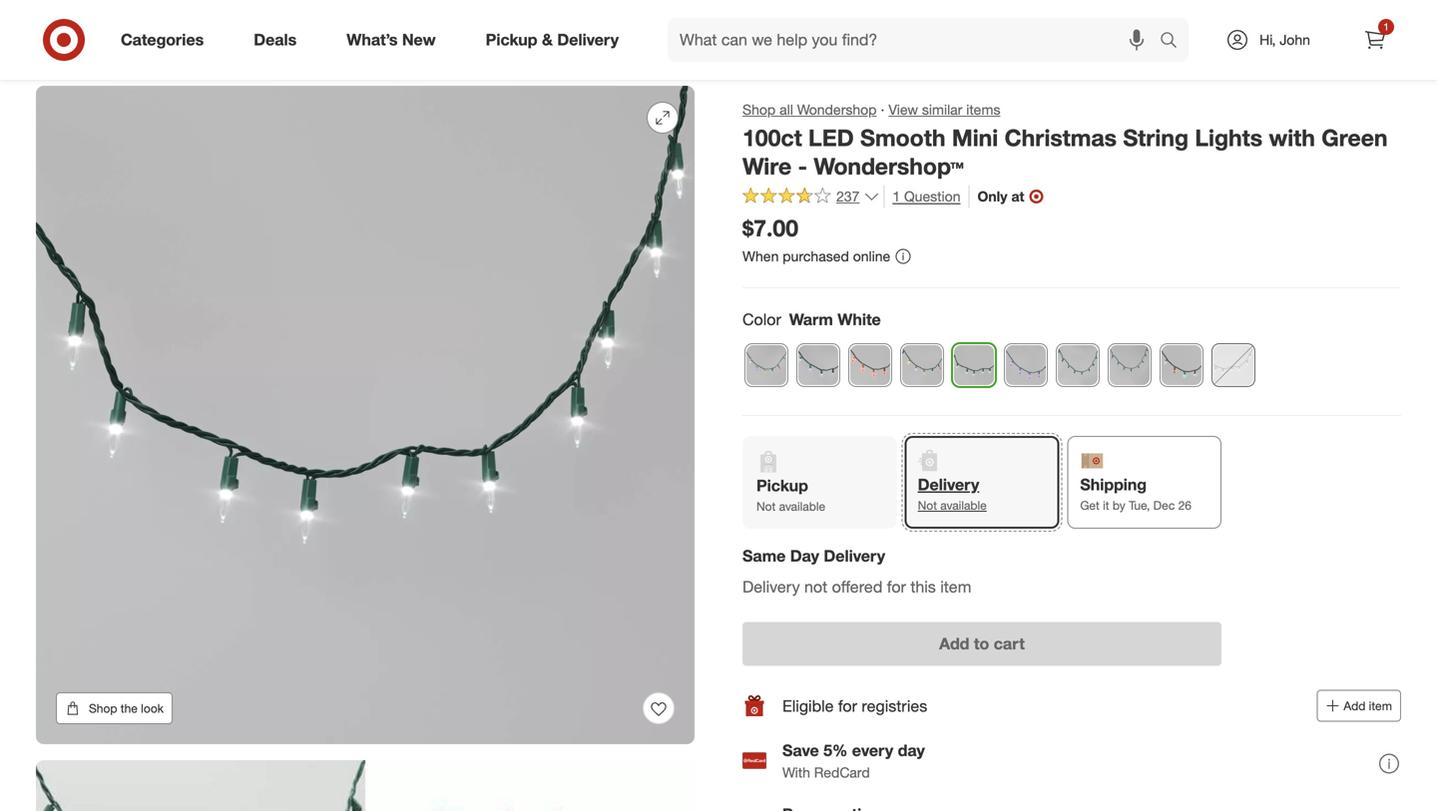 Task type: describe. For each thing, give the bounding box(es) containing it.
1 outdoor from the left
[[87, 47, 139, 64]]

26
[[1178, 498, 1192, 513]]

what's new
[[347, 30, 436, 49]]

add item
[[1344, 699, 1392, 714]]

1 question
[[893, 188, 961, 205]]

string inside 100ct led smooth mini christmas string lights with green wire - wondershop™
[[1123, 124, 1189, 152]]

1 link
[[1353, 18, 1397, 62]]

237
[[836, 188, 860, 205]]

add for add to cart
[[939, 635, 970, 654]]

1 for 1 question
[[893, 188, 900, 205]]

100ct
[[743, 124, 802, 152]]

0 horizontal spatial &
[[183, 47, 192, 64]]

purchased
[[783, 248, 849, 265]]

john
[[1280, 31, 1310, 48]]

add to cart
[[939, 635, 1025, 654]]

items
[[966, 101, 1001, 118]]

deals link
[[237, 18, 322, 62]]

get
[[1080, 498, 1100, 513]]

same
[[743, 547, 786, 566]]

1 for 1
[[1384, 20, 1389, 33]]

hi,
[[1260, 31, 1276, 48]]

shipping
[[1080, 475, 1147, 494]]

online
[[853, 248, 891, 265]]

shop the look
[[89, 701, 164, 716]]

view similar items
[[889, 101, 1001, 118]]

wondershop
[[797, 101, 877, 118]]

1 / from the left
[[78, 47, 83, 64]]

look
[[141, 701, 164, 716]]

mini
[[952, 124, 998, 152]]

0 vertical spatial lights
[[470, 47, 508, 64]]

green
[[1322, 124, 1388, 152]]

offered
[[832, 577, 883, 597]]

-
[[798, 152, 807, 180]]

this
[[911, 577, 936, 597]]

tue,
[[1129, 498, 1150, 513]]

pickup & delivery
[[486, 30, 619, 49]]

redcard
[[814, 764, 870, 781]]

add for add item
[[1344, 699, 1366, 714]]

save 5% every day with redcard
[[783, 741, 925, 781]]

1 question link
[[884, 185, 961, 208]]

100ct led smooth mini christmas string lights with green wire - wondershop™
[[743, 124, 1388, 180]]

warm
[[789, 310, 833, 329]]

cart
[[994, 635, 1025, 654]]

& inside 'pickup & delivery' link
[[542, 30, 553, 49]]

5%
[[824, 741, 848, 760]]

day
[[898, 741, 925, 760]]

eligible for registries
[[783, 696, 927, 716]]

available for pickup
[[779, 499, 826, 514]]

outdoor living & garden link
[[87, 47, 242, 64]]

delivery inside delivery not available
[[918, 475, 979, 494]]

0 horizontal spatial item
[[940, 577, 972, 597]]

pickup not available
[[757, 476, 826, 514]]

categories
[[121, 30, 204, 49]]

shop the look link
[[56, 693, 173, 725]]

save
[[783, 741, 819, 760]]

similar
[[922, 101, 963, 118]]

2 / from the left
[[365, 47, 369, 64]]

pickup for &
[[486, 30, 538, 49]]

with
[[1269, 124, 1315, 152]]

only
[[978, 188, 1008, 205]]

day
[[790, 547, 819, 566]]

shipping get it by tue, dec 26
[[1080, 475, 1192, 513]]

same day delivery
[[743, 547, 885, 566]]

$7.00
[[743, 214, 798, 242]]

item inside button
[[1369, 699, 1392, 714]]

outdoor lighting / outdoor string lights
[[255, 47, 508, 64]]

wire
[[743, 152, 792, 180]]

hi, john
[[1260, 31, 1310, 48]]

delivery not offered for this item
[[743, 577, 972, 597]]

not for pickup
[[757, 499, 776, 514]]

multicolor image
[[746, 344, 788, 386]]

100ct led smooth mini christmas string lights with green wire - wondershop™, 1 of 10 image
[[36, 86, 695, 745]]



Task type: locate. For each thing, give the bounding box(es) containing it.
What can we help you find? suggestions appear below search field
[[668, 18, 1165, 62]]

pickup inside pickup not available
[[757, 476, 808, 495]]

not up same
[[757, 499, 776, 514]]

1 horizontal spatial add
[[1344, 699, 1366, 714]]

not inside pickup not available
[[757, 499, 776, 514]]

available
[[941, 498, 987, 513], [779, 499, 826, 514]]

shop for shop all wondershop
[[743, 101, 776, 118]]

1 horizontal spatial /
[[365, 47, 369, 64]]

1 horizontal spatial string
[[1123, 124, 1189, 152]]

pickup
[[486, 30, 538, 49], [757, 476, 808, 495]]

lighting
[[311, 47, 361, 64]]

new
[[402, 30, 436, 49]]

purple image
[[1005, 344, 1047, 386]]

at
[[1012, 188, 1024, 205]]

string right what's
[[429, 47, 466, 64]]

0 horizontal spatial 1
[[893, 188, 900, 205]]

by
[[1113, 498, 1126, 513]]

advertisement region
[[20, 0, 1417, 26]]

with
[[783, 764, 810, 781]]

0 vertical spatial add
[[939, 635, 970, 654]]

0 horizontal spatial add
[[939, 635, 970, 654]]

0 horizontal spatial string
[[429, 47, 466, 64]]

237 link
[[743, 185, 880, 210]]

the
[[121, 701, 138, 716]]

delivery not available
[[918, 475, 987, 513]]

1 vertical spatial string
[[1123, 124, 1189, 152]]

available inside pickup not available
[[779, 499, 826, 514]]

2 outdoor from the left
[[255, 47, 307, 64]]

shop left the
[[89, 701, 117, 716]]

every
[[852, 741, 893, 760]]

pickup up same
[[757, 476, 808, 495]]

1 vertical spatial shop
[[89, 701, 117, 716]]

available for delivery
[[941, 498, 987, 513]]

pickup & delivery link
[[469, 18, 644, 62]]

warm white image
[[953, 344, 995, 386]]

3 outdoor from the left
[[373, 47, 425, 64]]

shop inside image gallery element
[[89, 701, 117, 716]]

1 vertical spatial item
[[1369, 699, 1392, 714]]

1 vertical spatial pickup
[[757, 476, 808, 495]]

0 horizontal spatial shop
[[89, 701, 117, 716]]

not inside delivery not available
[[918, 498, 937, 513]]

shop for shop the look
[[89, 701, 117, 716]]

string
[[429, 47, 466, 64], [1123, 124, 1189, 152]]

not
[[804, 577, 828, 597]]

white
[[838, 310, 881, 329]]

0 horizontal spatial /
[[78, 47, 83, 64]]

0 vertical spatial shop
[[743, 101, 776, 118]]

for
[[887, 577, 906, 597], [838, 696, 857, 716]]

2 horizontal spatial outdoor
[[373, 47, 425, 64]]

delivery
[[557, 30, 619, 49], [918, 475, 979, 494], [824, 547, 885, 566], [743, 577, 800, 597]]

0 horizontal spatial lights
[[470, 47, 508, 64]]

0 vertical spatial 1
[[1384, 20, 1389, 33]]

lights right new
[[470, 47, 508, 64]]

for right "eligible"
[[838, 696, 857, 716]]

search
[[1151, 32, 1199, 51]]

1 horizontal spatial for
[[887, 577, 906, 597]]

target link
[[36, 47, 74, 64]]

1 horizontal spatial lights
[[1195, 124, 1263, 152]]

1 horizontal spatial shop
[[743, 101, 776, 118]]

item
[[940, 577, 972, 597], [1369, 699, 1392, 714]]

lights left with
[[1195, 124, 1263, 152]]

shop left all
[[743, 101, 776, 118]]

when
[[743, 248, 779, 265]]

red image
[[849, 344, 891, 386]]

1 vertical spatial for
[[838, 696, 857, 716]]

cool white image
[[797, 344, 839, 386]]

warm white twinkling - out of stock image
[[1213, 344, 1255, 386]]

available inside delivery not available
[[941, 498, 987, 513]]

0 vertical spatial for
[[887, 577, 906, 597]]

target
[[36, 47, 74, 64]]

1 horizontal spatial item
[[1369, 699, 1392, 714]]

smooth
[[860, 124, 946, 152]]

not up the 'this'
[[918, 498, 937, 513]]

0 vertical spatial item
[[940, 577, 972, 597]]

0 vertical spatial pickup
[[486, 30, 538, 49]]

0 vertical spatial string
[[429, 47, 466, 64]]

all
[[780, 101, 793, 118]]

wondershop™
[[814, 152, 964, 180]]

&
[[542, 30, 553, 49], [183, 47, 192, 64]]

add to cart button
[[743, 623, 1222, 666]]

target / outdoor living & garden
[[36, 47, 242, 64]]

registries
[[862, 696, 927, 716]]

living
[[143, 47, 179, 64]]

1 right john
[[1384, 20, 1389, 33]]

green | red | warm white image
[[1161, 344, 1203, 386]]

shop all wondershop
[[743, 101, 877, 118]]

green image
[[1057, 344, 1099, 386]]

/ right target link
[[78, 47, 83, 64]]

search button
[[1151, 18, 1199, 66]]

1 vertical spatial add
[[1344, 699, 1366, 714]]

add inside button
[[939, 635, 970, 654]]

1 horizontal spatial available
[[941, 498, 987, 513]]

0 horizontal spatial outdoor
[[87, 47, 139, 64]]

0 horizontal spatial pickup
[[486, 30, 538, 49]]

add inside button
[[1344, 699, 1366, 714]]

view
[[889, 101, 918, 118]]

for left the 'this'
[[887, 577, 906, 597]]

1 horizontal spatial not
[[918, 498, 937, 513]]

1
[[1384, 20, 1389, 33], [893, 188, 900, 205]]

pickup right new
[[486, 30, 538, 49]]

1 vertical spatial 1
[[893, 188, 900, 205]]

lights
[[470, 47, 508, 64], [1195, 124, 1263, 152]]

string right the christmas
[[1123, 124, 1189, 152]]

lights inside 100ct led smooth mini christmas string lights with green wire - wondershop™
[[1195, 124, 1263, 152]]

light blue image
[[1109, 344, 1151, 386]]

0 horizontal spatial not
[[757, 499, 776, 514]]

1 horizontal spatial pickup
[[757, 476, 808, 495]]

outdoor
[[87, 47, 139, 64], [255, 47, 307, 64], [373, 47, 425, 64]]

color warm white
[[743, 310, 881, 329]]

eligible
[[783, 696, 834, 716]]

image gallery element
[[36, 86, 695, 811]]

when purchased online
[[743, 248, 891, 265]]

color
[[743, 310, 781, 329]]

not
[[918, 498, 937, 513], [757, 499, 776, 514]]

only at
[[978, 188, 1024, 205]]

0 horizontal spatial available
[[779, 499, 826, 514]]

0 horizontal spatial for
[[838, 696, 857, 716]]

view similar items button
[[889, 100, 1001, 120]]

led
[[809, 124, 854, 152]]

1 horizontal spatial &
[[542, 30, 553, 49]]

not for delivery
[[918, 498, 937, 513]]

multicolor twinkling image
[[901, 344, 943, 386]]

1 down wondershop™
[[893, 188, 900, 205]]

question
[[904, 188, 961, 205]]

to
[[974, 635, 989, 654]]

/ right lighting
[[365, 47, 369, 64]]

deals
[[254, 30, 297, 49]]

what's new link
[[330, 18, 461, 62]]

dec
[[1153, 498, 1175, 513]]

1 vertical spatial lights
[[1195, 124, 1263, 152]]

garden
[[196, 47, 242, 64]]

christmas
[[1005, 124, 1117, 152]]

1 horizontal spatial outdoor
[[255, 47, 307, 64]]

pickup for not
[[757, 476, 808, 495]]

what's
[[347, 30, 398, 49]]

1 horizontal spatial 1
[[1384, 20, 1389, 33]]

it
[[1103, 498, 1109, 513]]

add
[[939, 635, 970, 654], [1344, 699, 1366, 714]]

categories link
[[104, 18, 229, 62]]

add item button
[[1317, 690, 1401, 722]]



Task type: vqa. For each thing, say whether or not it's contained in the screenshot.


